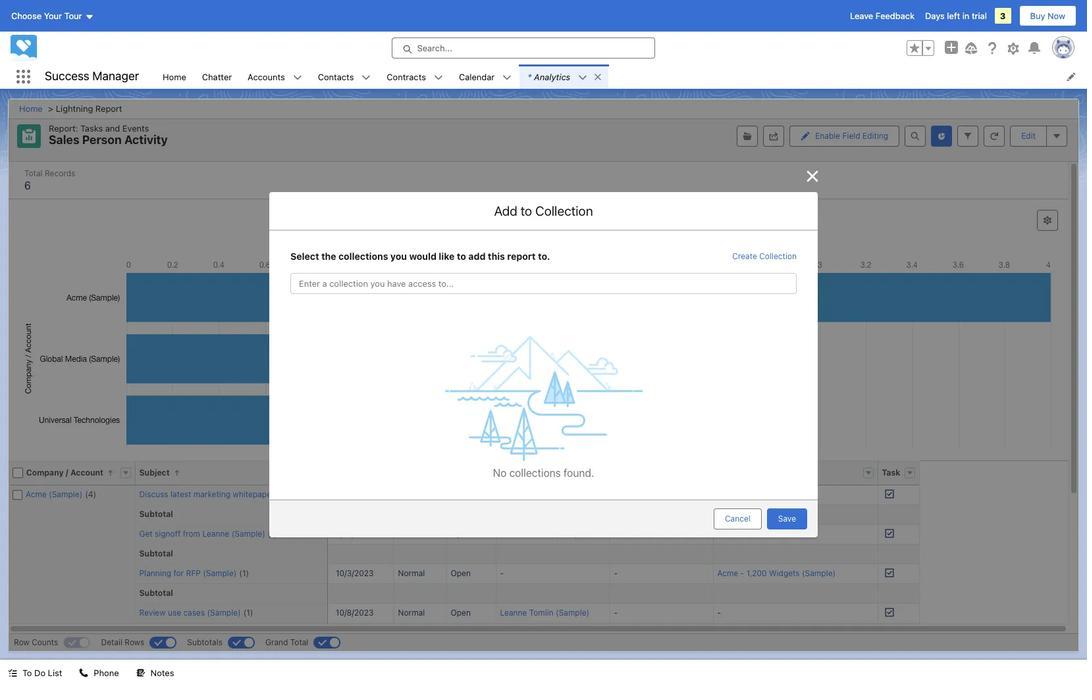 Task type: locate. For each thing, give the bounding box(es) containing it.
text default image down search...
[[434, 73, 443, 82]]

left
[[947, 11, 960, 21]]

accounts
[[248, 71, 285, 82]]

leave feedback link
[[850, 11, 915, 21]]

1 horizontal spatial text default image
[[293, 73, 302, 82]]

list item containing *
[[520, 65, 609, 89]]

text default image for contracts
[[434, 73, 443, 82]]

tour
[[64, 11, 82, 21]]

buy now button
[[1019, 5, 1077, 26]]

text default image inside contacts list item
[[362, 73, 371, 82]]

calendar list item
[[451, 65, 520, 89]]

text default image
[[293, 73, 302, 82], [434, 73, 443, 82], [79, 669, 89, 679]]

text default image inside calendar list item
[[503, 73, 512, 82]]

to do list
[[22, 668, 62, 679]]

notes
[[151, 668, 174, 679]]

chatter
[[202, 71, 232, 82]]

list
[[155, 65, 1087, 89]]

text default image
[[594, 72, 603, 82], [362, 73, 371, 82], [503, 73, 512, 82], [578, 73, 588, 82], [8, 669, 17, 679], [136, 669, 145, 679]]

buy
[[1030, 11, 1046, 21]]

text default image right accounts
[[293, 73, 302, 82]]

* analytics
[[528, 71, 570, 82]]

leave feedback
[[850, 11, 915, 21]]

calendar
[[459, 71, 495, 82]]

search...
[[417, 43, 452, 53]]

text default image inside contracts list item
[[434, 73, 443, 82]]

0 horizontal spatial text default image
[[79, 669, 89, 679]]

days left in trial
[[925, 11, 987, 21]]

text default image inside 'accounts' list item
[[293, 73, 302, 82]]

accounts list item
[[240, 65, 310, 89]]

group
[[907, 40, 935, 56]]

do
[[34, 668, 45, 679]]

success manager
[[45, 69, 139, 83]]

list item
[[520, 65, 609, 89]]

leave
[[850, 11, 873, 21]]

text default image left phone
[[79, 669, 89, 679]]

text default image inside to do list button
[[8, 669, 17, 679]]

2 horizontal spatial text default image
[[434, 73, 443, 82]]

in
[[963, 11, 970, 21]]

contacts
[[318, 71, 354, 82]]



Task type: vqa. For each thing, say whether or not it's contained in the screenshot.
Buy Now
yes



Task type: describe. For each thing, give the bounding box(es) containing it.
contracts list item
[[379, 65, 451, 89]]

home link
[[155, 65, 194, 89]]

*
[[528, 71, 532, 82]]

text default image inside phone button
[[79, 669, 89, 679]]

analytics
[[534, 71, 570, 82]]

phone
[[94, 668, 119, 679]]

home
[[163, 71, 186, 82]]

list containing home
[[155, 65, 1087, 89]]

text default image inside the notes button
[[136, 669, 145, 679]]

text default image for accounts
[[293, 73, 302, 82]]

your
[[44, 11, 62, 21]]

choose
[[11, 11, 42, 21]]

buy now
[[1030, 11, 1066, 21]]

list
[[48, 668, 62, 679]]

to
[[22, 668, 32, 679]]

contacts list item
[[310, 65, 379, 89]]

success
[[45, 69, 89, 83]]

to do list button
[[0, 661, 70, 687]]

phone button
[[71, 661, 127, 687]]

trial
[[972, 11, 987, 21]]

3
[[1000, 11, 1006, 21]]

accounts link
[[240, 65, 293, 89]]

choose your tour
[[11, 11, 82, 21]]

notes button
[[128, 661, 182, 687]]

days
[[925, 11, 945, 21]]

now
[[1048, 11, 1066, 21]]

contracts
[[387, 71, 426, 82]]

feedback
[[876, 11, 915, 21]]

choose your tour button
[[11, 5, 95, 26]]

contacts link
[[310, 65, 362, 89]]

manager
[[92, 69, 139, 83]]

calendar link
[[451, 65, 503, 89]]

search... button
[[392, 38, 655, 59]]

chatter link
[[194, 65, 240, 89]]

contracts link
[[379, 65, 434, 89]]



